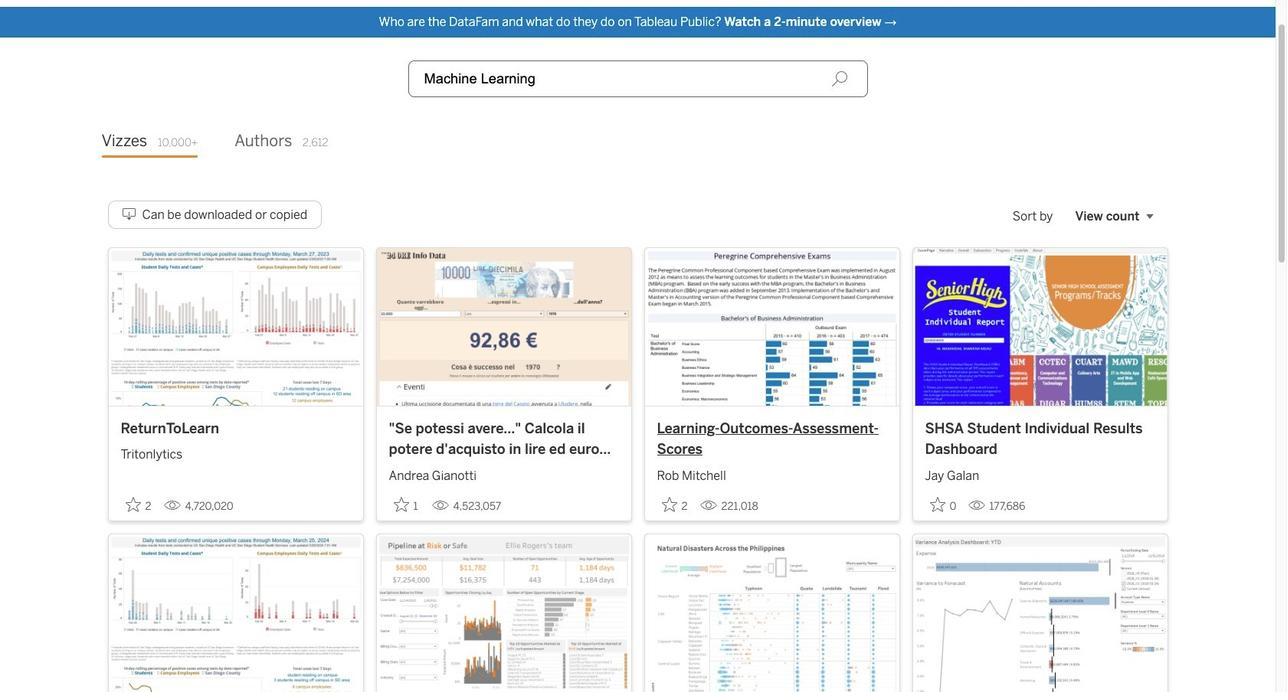 Task type: locate. For each thing, give the bounding box(es) containing it.
1 horizontal spatial add favorite image
[[393, 497, 409, 512]]

add favorite image
[[662, 497, 677, 512]]

2 add favorite button from the left
[[389, 492, 426, 518]]

0 horizontal spatial add favorite image
[[125, 497, 141, 512]]

add favorite image for fourth add favorite button from the left
[[930, 497, 945, 512]]

search image
[[831, 70, 848, 87]]

3 add favorite image from the left
[[930, 497, 945, 512]]

1 add favorite image from the left
[[125, 497, 141, 512]]

2 add favorite image from the left
[[393, 497, 409, 512]]

workbook thumbnail image
[[108, 248, 363, 406], [377, 248, 631, 406], [645, 248, 899, 406], [913, 248, 1167, 406], [108, 535, 363, 692], [377, 535, 631, 692], [645, 535, 899, 692], [913, 535, 1167, 692]]

add favorite image
[[125, 497, 141, 512], [393, 497, 409, 512], [930, 497, 945, 512]]

2 horizontal spatial add favorite image
[[930, 497, 945, 512]]

4 add favorite button from the left
[[925, 492, 962, 518]]

Add Favorite button
[[121, 492, 157, 518], [389, 492, 426, 518], [657, 492, 694, 518], [925, 492, 962, 518]]

1 add favorite button from the left
[[121, 492, 157, 518]]



Task type: vqa. For each thing, say whether or not it's contained in the screenshot.
second Add Favorite Button from the right
yes



Task type: describe. For each thing, give the bounding box(es) containing it.
add favorite image for third add favorite button from the right
[[393, 497, 409, 512]]

3 add favorite button from the left
[[657, 492, 694, 518]]

Search input field
[[408, 61, 868, 97]]

add favorite image for fourth add favorite button from right
[[125, 497, 141, 512]]



